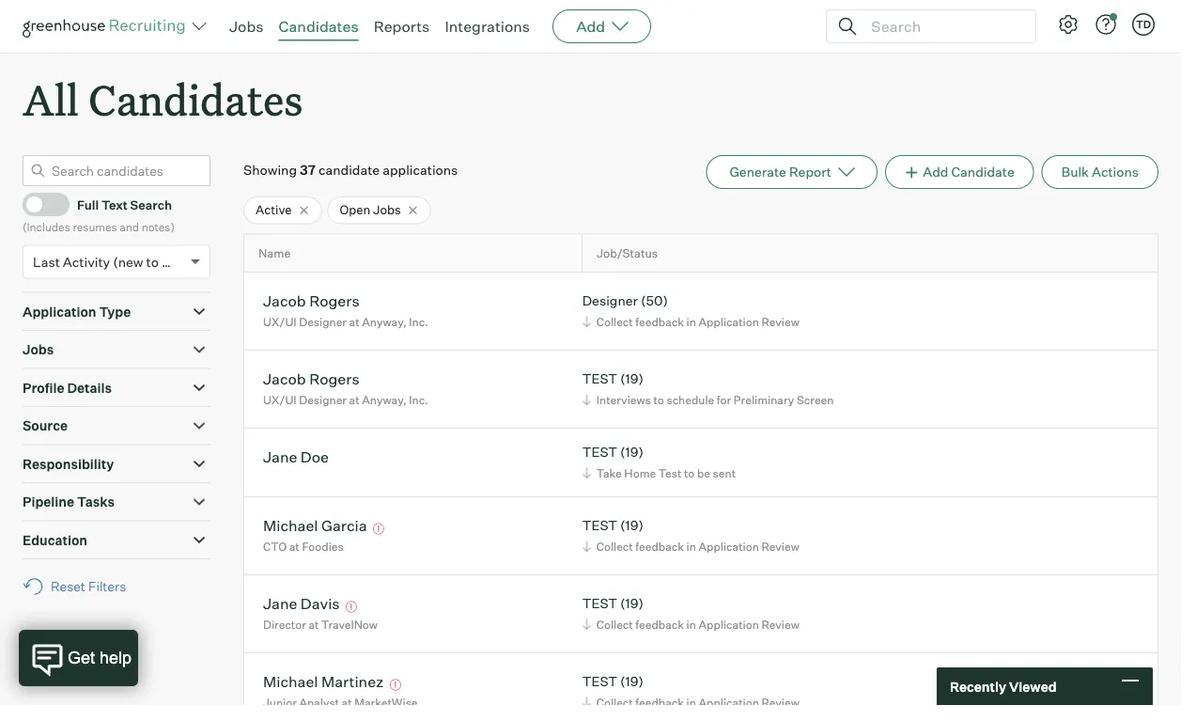 Task type: locate. For each thing, give the bounding box(es) containing it.
0 vertical spatial michael
[[263, 516, 318, 535]]

application for ux/ui designer at anyway, inc.
[[699, 315, 760, 329]]

generate report button
[[707, 155, 878, 189]]

jobs
[[229, 17, 264, 36], [373, 202, 401, 217], [23, 341, 54, 358]]

review
[[762, 315, 800, 329], [762, 539, 800, 554], [762, 617, 800, 632]]

collect inside designer (50) collect feedback in application review
[[597, 315, 634, 329]]

jobs up profile
[[23, 341, 54, 358]]

2 ux/ui from the top
[[263, 393, 297, 407]]

open jobs
[[340, 202, 401, 217]]

2 vertical spatial feedback
[[636, 617, 685, 632]]

1 (19) from the top
[[621, 371, 644, 387]]

1 vertical spatial jacob rogers ux/ui designer at anyway, inc.
[[263, 369, 429, 407]]

feedback down take home test to be sent 'link'
[[636, 539, 685, 554]]

test (19) collect feedback in application review for jane davis
[[583, 595, 800, 632]]

1 jacob rogers link from the top
[[263, 291, 360, 313]]

1 in from the top
[[687, 315, 697, 329]]

1 rogers from the top
[[310, 291, 360, 310]]

0 vertical spatial jacob rogers ux/ui designer at anyway, inc.
[[263, 291, 429, 329]]

reports link
[[374, 17, 430, 36]]

generate report
[[730, 164, 832, 180]]

2 jacob rogers link from the top
[[263, 369, 360, 391]]

michael up cto at foodies
[[263, 516, 318, 535]]

jacob up jane doe
[[263, 369, 306, 388]]

1 vertical spatial add
[[924, 164, 949, 180]]

1 vertical spatial in
[[687, 539, 697, 554]]

(19) inside test (19) interviews to schedule for preliminary screen
[[621, 371, 644, 387]]

4 (19) from the top
[[621, 595, 644, 612]]

2 vertical spatial review
[[762, 617, 800, 632]]

3 test from the top
[[583, 517, 618, 534]]

0 horizontal spatial to
[[146, 254, 159, 270]]

details
[[67, 380, 112, 396]]

0 vertical spatial designer
[[583, 293, 638, 309]]

jane
[[263, 447, 298, 466], [263, 594, 298, 613]]

1 horizontal spatial to
[[654, 393, 665, 407]]

collect down job/status
[[597, 315, 634, 329]]

2 (19) from the top
[[621, 444, 644, 460]]

2 feedback from the top
[[636, 539, 685, 554]]

travelnow
[[322, 617, 378, 632]]

1 vertical spatial ux/ui
[[263, 393, 297, 407]]

last activity (new to old)
[[33, 254, 186, 270]]

1 test (19) collect feedback in application review from the top
[[583, 517, 800, 554]]

bulk actions
[[1062, 164, 1140, 180]]

jacob rogers link for test
[[263, 369, 360, 391]]

michael garcia has been in application review for more than 5 days image
[[370, 523, 387, 535]]

jacob for test
[[263, 369, 306, 388]]

jacob down name
[[263, 291, 306, 310]]

candidates
[[279, 17, 359, 36], [89, 71, 303, 127]]

2 test (19) collect feedback in application review from the top
[[583, 595, 800, 632]]

2 jacob rogers ux/ui designer at anyway, inc. from the top
[[263, 369, 429, 407]]

0 vertical spatial rogers
[[310, 291, 360, 310]]

37
[[300, 162, 316, 178]]

application
[[23, 303, 96, 320], [699, 315, 760, 329], [699, 539, 760, 554], [699, 617, 760, 632]]

jacob rogers link
[[263, 291, 360, 313], [263, 369, 360, 391]]

candidates down jobs link
[[89, 71, 303, 127]]

notes)
[[142, 220, 175, 234]]

1 vertical spatial michael
[[263, 672, 318, 691]]

(19) inside test (19) take home test to be sent
[[621, 444, 644, 460]]

ux/ui for designer (50)
[[263, 315, 297, 329]]

rogers down open
[[310, 291, 360, 310]]

3 (19) from the top
[[621, 517, 644, 534]]

0 vertical spatial in
[[687, 315, 697, 329]]

anyway, for test
[[362, 393, 407, 407]]

rogers up doe
[[310, 369, 360, 388]]

2 inc. from the top
[[409, 393, 429, 407]]

open
[[340, 202, 371, 217]]

2 vertical spatial jobs
[[23, 341, 54, 358]]

1 vertical spatial jane
[[263, 594, 298, 613]]

2 rogers from the top
[[310, 369, 360, 388]]

1 vertical spatial jacob
[[263, 369, 306, 388]]

0 vertical spatial to
[[146, 254, 159, 270]]

0 vertical spatial feedback
[[636, 315, 685, 329]]

2 anyway, from the top
[[362, 393, 407, 407]]

ux/ui up jane doe
[[263, 393, 297, 407]]

3 collect from the top
[[597, 617, 634, 632]]

0 vertical spatial collect
[[597, 315, 634, 329]]

2 vertical spatial collect feedback in application review link
[[580, 616, 805, 633]]

jacob rogers ux/ui designer at anyway, inc. for test
[[263, 369, 429, 407]]

2 collect feedback in application review link from the top
[[580, 538, 805, 555]]

davis
[[301, 594, 340, 613]]

jacob rogers link for designer
[[263, 291, 360, 313]]

inc.
[[409, 315, 429, 329], [409, 393, 429, 407]]

reset
[[51, 578, 85, 595]]

2 horizontal spatial to
[[684, 466, 695, 480]]

collect for jane davis
[[597, 617, 634, 632]]

schedule
[[667, 393, 715, 407]]

0 vertical spatial anyway,
[[362, 315, 407, 329]]

jane up director
[[263, 594, 298, 613]]

2 horizontal spatial jobs
[[373, 202, 401, 217]]

5 test from the top
[[583, 673, 618, 690]]

3 collect feedback in application review link from the top
[[580, 616, 805, 633]]

1 ux/ui from the top
[[263, 315, 297, 329]]

2 michael from the top
[[263, 672, 318, 691]]

1 michael from the top
[[263, 516, 318, 535]]

1 test from the top
[[583, 371, 618, 387]]

application inside designer (50) collect feedback in application review
[[699, 315, 760, 329]]

jacob rogers ux/ui designer at anyway, inc. for designer
[[263, 291, 429, 329]]

rogers
[[310, 291, 360, 310], [310, 369, 360, 388]]

1 vertical spatial to
[[654, 393, 665, 407]]

0 vertical spatial jobs
[[229, 17, 264, 36]]

candidate reports are now available! apply filters and select "view in app" element
[[707, 155, 878, 189]]

to left schedule
[[654, 393, 665, 407]]

0 vertical spatial inc.
[[409, 315, 429, 329]]

3 in from the top
[[687, 617, 697, 632]]

text
[[101, 197, 128, 212]]

Search text field
[[867, 13, 1019, 40]]

1 vertical spatial review
[[762, 539, 800, 554]]

checkmark image
[[31, 197, 45, 210]]

michael martinez
[[263, 672, 384, 691]]

feedback up test (19)
[[636, 617, 685, 632]]

showing 37 candidate applications
[[244, 162, 458, 178]]

2 vertical spatial collect
[[597, 617, 634, 632]]

collect feedback in application review link for michael garcia
[[580, 538, 805, 555]]

0 vertical spatial add
[[577, 17, 606, 36]]

1 vertical spatial designer
[[299, 315, 347, 329]]

foodies
[[302, 539, 344, 554]]

1 anyway, from the top
[[362, 315, 407, 329]]

0 horizontal spatial add
[[577, 17, 606, 36]]

be
[[698, 466, 711, 480]]

0 vertical spatial review
[[762, 315, 800, 329]]

michael garcia link
[[263, 516, 367, 538]]

responsibility
[[23, 456, 114, 472]]

jacob rogers link down name
[[263, 291, 360, 313]]

all candidates
[[23, 71, 303, 127]]

2 in from the top
[[687, 539, 697, 554]]

1 inc. from the top
[[409, 315, 429, 329]]

(19) for director at travelnow
[[621, 595, 644, 612]]

1 vertical spatial anyway,
[[362, 393, 407, 407]]

to inside test (19) interviews to schedule for preliminary screen
[[654, 393, 665, 407]]

full
[[77, 197, 99, 212]]

2 review from the top
[[762, 539, 800, 554]]

jacob rogers ux/ui designer at anyway, inc. up doe
[[263, 369, 429, 407]]

1 horizontal spatial add
[[924, 164, 949, 180]]

0 vertical spatial jacob
[[263, 291, 306, 310]]

collect for michael garcia
[[597, 539, 634, 554]]

to left be
[[684, 466, 695, 480]]

0 vertical spatial jacob rogers link
[[263, 291, 360, 313]]

bulk
[[1062, 164, 1090, 180]]

add for add candidate
[[924, 164, 949, 180]]

1 vertical spatial test (19) collect feedback in application review
[[583, 595, 800, 632]]

in for michael garcia
[[687, 539, 697, 554]]

last activity (new to old) option
[[33, 254, 186, 270]]

1 review from the top
[[762, 315, 800, 329]]

2 vertical spatial to
[[684, 466, 695, 480]]

3 feedback from the top
[[636, 617, 685, 632]]

full text search (includes resumes and notes)
[[23, 197, 175, 234]]

0 vertical spatial test (19) collect feedback in application review
[[583, 517, 800, 554]]

feedback
[[636, 315, 685, 329], [636, 539, 685, 554], [636, 617, 685, 632]]

sent
[[713, 466, 736, 480]]

jane left doe
[[263, 447, 298, 466]]

collect feedback in application review link
[[580, 313, 805, 331], [580, 538, 805, 555], [580, 616, 805, 633]]

0 vertical spatial jane
[[263, 447, 298, 466]]

5 (19) from the top
[[621, 673, 644, 690]]

pipeline tasks
[[23, 494, 115, 510]]

michael for michael martinez
[[263, 672, 318, 691]]

1 vertical spatial feedback
[[636, 539, 685, 554]]

greenhouse recruiting image
[[23, 15, 192, 38]]

1 jacob from the top
[[263, 291, 306, 310]]

designer for designer (50)
[[299, 315, 347, 329]]

doe
[[301, 447, 329, 466]]

4 test from the top
[[583, 595, 618, 612]]

review inside designer (50) collect feedback in application review
[[762, 315, 800, 329]]

tasks
[[77, 494, 115, 510]]

add button
[[553, 9, 652, 43]]

designer inside designer (50) collect feedback in application review
[[583, 293, 638, 309]]

take home test to be sent link
[[580, 464, 741, 482]]

to
[[146, 254, 159, 270], [654, 393, 665, 407], [684, 466, 695, 480]]

ux/ui down name
[[263, 315, 297, 329]]

in
[[687, 315, 697, 329], [687, 539, 697, 554], [687, 617, 697, 632]]

applications
[[383, 162, 458, 178]]

1 vertical spatial collect feedback in application review link
[[580, 538, 805, 555]]

anyway,
[[362, 315, 407, 329], [362, 393, 407, 407]]

test for ux/ui designer at anyway, inc.
[[583, 371, 618, 387]]

jobs right open
[[373, 202, 401, 217]]

jacob rogers link up doe
[[263, 369, 360, 391]]

michael martinez has been in application review for more than 5 days image
[[387, 680, 404, 691]]

candidates right jobs link
[[279, 17, 359, 36]]

2 jacob from the top
[[263, 369, 306, 388]]

review for jane davis
[[762, 617, 800, 632]]

1 vertical spatial collect
[[597, 539, 634, 554]]

test inside test (19) interviews to schedule for preliminary screen
[[583, 371, 618, 387]]

director
[[263, 617, 306, 632]]

3 review from the top
[[762, 617, 800, 632]]

1 jane from the top
[[263, 447, 298, 466]]

search
[[130, 197, 172, 212]]

to left 'old)'
[[146, 254, 159, 270]]

td button
[[1133, 13, 1156, 36]]

ux/ui
[[263, 315, 297, 329], [263, 393, 297, 407]]

reports
[[374, 17, 430, 36]]

test
[[583, 371, 618, 387], [583, 444, 618, 460], [583, 517, 618, 534], [583, 595, 618, 612], [583, 673, 618, 690]]

2 test from the top
[[583, 444, 618, 460]]

ux/ui for test (19)
[[263, 393, 297, 407]]

2 collect from the top
[[597, 539, 634, 554]]

michael down director
[[263, 672, 318, 691]]

add inside add candidate link
[[924, 164, 949, 180]]

1 feedback from the top
[[636, 315, 685, 329]]

at
[[349, 315, 360, 329], [349, 393, 360, 407], [289, 539, 300, 554], [309, 617, 319, 632]]

jacob rogers ux/ui designer at anyway, inc. down name
[[263, 291, 429, 329]]

1 jacob rogers ux/ui designer at anyway, inc. from the top
[[263, 291, 429, 329]]

0 vertical spatial collect feedback in application review link
[[580, 313, 805, 331]]

2 jane from the top
[[263, 594, 298, 613]]

jacob rogers ux/ui designer at anyway, inc.
[[263, 291, 429, 329], [263, 369, 429, 407]]

michael garcia
[[263, 516, 367, 535]]

0 vertical spatial candidates
[[279, 17, 359, 36]]

jacob
[[263, 291, 306, 310], [263, 369, 306, 388]]

feedback down "(50)"
[[636, 315, 685, 329]]

1 vertical spatial rogers
[[310, 369, 360, 388]]

jane davis has been in application review for more than 5 days image
[[343, 601, 360, 613]]

1 vertical spatial jacob rogers link
[[263, 369, 360, 391]]

director at travelnow
[[263, 617, 378, 632]]

to for schedule
[[654, 393, 665, 407]]

1 collect from the top
[[597, 315, 634, 329]]

1 vertical spatial jobs
[[373, 202, 401, 217]]

1 vertical spatial inc.
[[409, 393, 429, 407]]

collect down take
[[597, 539, 634, 554]]

designer
[[583, 293, 638, 309], [299, 315, 347, 329], [299, 393, 347, 407]]

2 vertical spatial designer
[[299, 393, 347, 407]]

jane doe link
[[263, 447, 329, 469]]

resumes
[[73, 220, 117, 234]]

jobs left the candidates link
[[229, 17, 264, 36]]

2 vertical spatial in
[[687, 617, 697, 632]]

profile details
[[23, 380, 112, 396]]

1 collect feedback in application review link from the top
[[580, 313, 805, 331]]

add inside add popup button
[[577, 17, 606, 36]]

education
[[23, 532, 88, 548]]

collect up test (19)
[[597, 617, 634, 632]]

feedback inside designer (50) collect feedback in application review
[[636, 315, 685, 329]]

0 vertical spatial ux/ui
[[263, 315, 297, 329]]



Task type: vqa. For each thing, say whether or not it's contained in the screenshot.
'have'
no



Task type: describe. For each thing, give the bounding box(es) containing it.
jane davis
[[263, 594, 340, 613]]

application for cto at foodies
[[699, 539, 760, 554]]

(new
[[113, 254, 143, 270]]

recently
[[951, 678, 1007, 695]]

candidate
[[319, 162, 380, 178]]

add for add
[[577, 17, 606, 36]]

activity
[[63, 254, 110, 270]]

and
[[120, 220, 139, 234]]

integrations link
[[445, 17, 530, 36]]

1 vertical spatial candidates
[[89, 71, 303, 127]]

test (19) collect feedback in application review for michael garcia
[[583, 517, 800, 554]]

in inside designer (50) collect feedback in application review
[[687, 315, 697, 329]]

test for director at travelnow
[[583, 595, 618, 612]]

generate
[[730, 164, 787, 180]]

test for cto at foodies
[[583, 517, 618, 534]]

(includes
[[23, 220, 70, 234]]

inc. for test (19)
[[409, 393, 429, 407]]

all
[[23, 71, 79, 127]]

home
[[625, 466, 657, 480]]

test inside test (19) take home test to be sent
[[583, 444, 618, 460]]

viewed
[[1010, 678, 1057, 695]]

application type
[[23, 303, 131, 320]]

rogers for designer
[[310, 291, 360, 310]]

inc. for designer (50)
[[409, 315, 429, 329]]

showing
[[244, 162, 297, 178]]

(19) for cto at foodies
[[621, 517, 644, 534]]

designer (50) collect feedback in application review
[[583, 293, 800, 329]]

(19) for ux/ui designer at anyway, inc.
[[621, 371, 644, 387]]

jane davis link
[[263, 594, 340, 616]]

candidates link
[[279, 17, 359, 36]]

application for director at travelnow
[[699, 617, 760, 632]]

actions
[[1093, 164, 1140, 180]]

name
[[259, 246, 291, 261]]

interviews
[[597, 393, 651, 407]]

integrations
[[445, 17, 530, 36]]

configure image
[[1058, 13, 1080, 36]]

interviews to schedule for preliminary screen link
[[580, 391, 839, 409]]

preliminary
[[734, 393, 795, 407]]

bulk actions link
[[1043, 155, 1159, 189]]

jane for jane davis
[[263, 594, 298, 613]]

0 horizontal spatial jobs
[[23, 341, 54, 358]]

feedback for jane davis
[[636, 617, 685, 632]]

reset filters button
[[23, 569, 136, 604]]

jane for jane doe
[[263, 447, 298, 466]]

cto at foodies
[[263, 539, 344, 554]]

michael martinez link
[[263, 672, 384, 694]]

for
[[717, 393, 732, 407]]

test (19)
[[583, 673, 644, 690]]

test (19) interviews to schedule for preliminary screen
[[583, 371, 834, 407]]

reset filters
[[51, 578, 126, 595]]

profile
[[23, 380, 64, 396]]

active
[[256, 202, 292, 217]]

collect feedback in application review link for jane davis
[[580, 616, 805, 633]]

jobs link
[[229, 17, 264, 36]]

test (19) take home test to be sent
[[583, 444, 736, 480]]

1 horizontal spatial jobs
[[229, 17, 264, 36]]

pipeline
[[23, 494, 74, 510]]

recently viewed
[[951, 678, 1057, 695]]

last
[[33, 254, 60, 270]]

td
[[1137, 18, 1152, 31]]

add candidate link
[[886, 155, 1035, 189]]

Search candidates field
[[23, 155, 211, 186]]

to inside test (19) take home test to be sent
[[684, 466, 695, 480]]

add candidate
[[924, 164, 1015, 180]]

jacob for designer
[[263, 291, 306, 310]]

old)
[[162, 254, 186, 270]]

michael for michael garcia
[[263, 516, 318, 535]]

cto
[[263, 539, 287, 554]]

td button
[[1129, 9, 1159, 39]]

jane doe
[[263, 447, 329, 466]]

screen
[[797, 393, 834, 407]]

designer for test (19)
[[299, 393, 347, 407]]

candidate
[[952, 164, 1015, 180]]

type
[[99, 303, 131, 320]]

filters
[[88, 578, 126, 595]]

source
[[23, 418, 68, 434]]

report
[[790, 164, 832, 180]]

take
[[597, 466, 622, 480]]

to for old)
[[146, 254, 159, 270]]

garcia
[[322, 516, 367, 535]]

rogers for test
[[310, 369, 360, 388]]

in for jane davis
[[687, 617, 697, 632]]

job/status
[[597, 246, 658, 261]]

feedback for michael garcia
[[636, 539, 685, 554]]

(50)
[[641, 293, 668, 309]]

anyway, for designer
[[362, 315, 407, 329]]

martinez
[[322, 672, 384, 691]]

test
[[659, 466, 682, 480]]

review for michael garcia
[[762, 539, 800, 554]]



